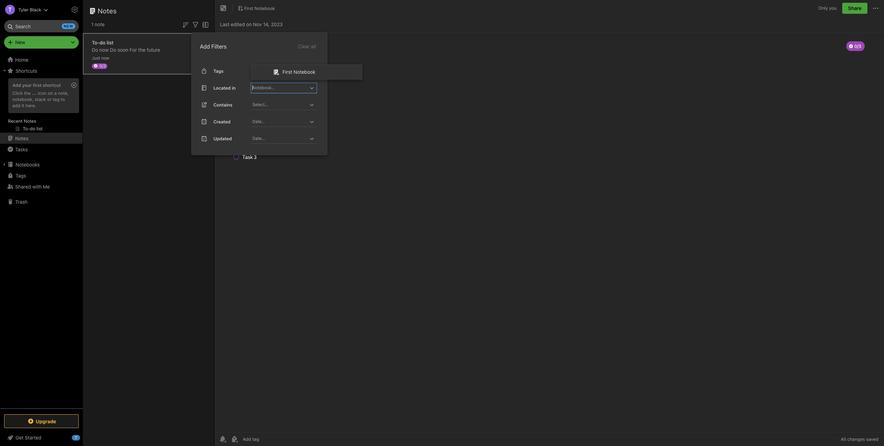 Task type: locate. For each thing, give the bounding box(es) containing it.
0 horizontal spatial notebook
[[255, 5, 275, 11]]

recent
[[8, 118, 23, 124]]

expand note image
[[219, 4, 228, 12]]

1 vertical spatial tags
[[16, 173, 26, 179]]

with
[[32, 184, 42, 190]]

all
[[311, 43, 316, 49]]

date… inside  date picker field
[[252, 136, 265, 141]]

0 vertical spatial now
[[99, 47, 109, 53]]

first up the last edited on nov 14, 2023 on the top
[[244, 5, 253, 11]]

0 horizontal spatial do
[[92, 47, 98, 53]]

add tag image
[[230, 436, 239, 444]]

0 horizontal spatial the
[[24, 90, 31, 96]]

Sort options field
[[181, 20, 190, 29]]

click the ...
[[12, 90, 37, 96]]

Search text field
[[9, 20, 74, 32]]

tags up located
[[213, 68, 224, 74]]

Note Editor text field
[[214, 33, 884, 433]]

add filters image
[[191, 21, 200, 29]]

notebook up 14,
[[255, 5, 275, 11]]

home
[[15, 57, 28, 63]]

1 vertical spatial add
[[12, 83, 21, 88]]

last
[[220, 21, 229, 27]]

 Date picker field
[[251, 117, 323, 127]]

7
[[75, 436, 77, 441]]

first notebook
[[244, 5, 275, 11], [282, 69, 315, 75]]

date…
[[252, 119, 265, 124], [252, 136, 265, 141]]

note
[[95, 21, 105, 27]]

tags inside button
[[16, 173, 26, 179]]

to-do list do now do soon for the future
[[92, 40, 160, 53]]

list
[[107, 40, 113, 45]]

icon on a note, notebook, stack or tag to add it here.
[[12, 90, 69, 108]]

add a reminder image
[[219, 436, 227, 444]]

on
[[246, 21, 252, 27], [48, 90, 53, 96]]

0 vertical spatial on
[[246, 21, 252, 27]]

now inside to-do list do now do soon for the future
[[99, 47, 109, 53]]

new
[[64, 24, 73, 28]]

soon
[[117, 47, 128, 53]]

tree
[[0, 54, 83, 409]]

date… for updated
[[252, 136, 265, 141]]

add filters
[[200, 43, 227, 50]]

do down to- in the left top of the page
[[92, 47, 98, 53]]

add left filters
[[200, 43, 210, 50]]

first
[[33, 83, 42, 88]]

located in
[[213, 85, 236, 91]]

1 vertical spatial notes
[[24, 118, 36, 124]]

now down do
[[99, 47, 109, 53]]

click to collapse image
[[80, 434, 85, 442]]

date… for created
[[252, 119, 265, 124]]

shared with me
[[15, 184, 50, 190]]

group containing add your first shortcut
[[0, 76, 83, 136]]

View options field
[[200, 20, 210, 29]]

0 vertical spatial tags
[[213, 68, 224, 74]]

new search field
[[9, 20, 75, 32]]

0 horizontal spatial add
[[12, 83, 21, 88]]

1 horizontal spatial the
[[138, 47, 145, 53]]

for
[[130, 47, 137, 53]]

first up located in field
[[282, 69, 292, 75]]

the left ...
[[24, 90, 31, 96]]

now up 0/3 on the left
[[101, 55, 109, 61]]

tags
[[213, 68, 224, 74], [16, 173, 26, 179]]

first notebook up nov
[[244, 5, 275, 11]]

1
[[91, 21, 93, 27]]

do
[[92, 47, 98, 53], [110, 47, 116, 53]]

changes
[[847, 437, 865, 443]]

on inside icon on a note, notebook, stack or tag to add it here.
[[48, 90, 53, 96]]

created
[[213, 119, 230, 125]]

notebook down clear all button
[[294, 69, 315, 75]]

notes up tasks
[[15, 136, 28, 141]]

1 vertical spatial now
[[101, 55, 109, 61]]

group
[[0, 76, 83, 136]]

1 vertical spatial on
[[48, 90, 53, 96]]

notebook,
[[12, 97, 33, 102]]

stack
[[35, 97, 46, 102]]

1 do from the left
[[92, 47, 98, 53]]

settings image
[[70, 6, 79, 14]]

the right for
[[138, 47, 145, 53]]

date… down date… field
[[252, 136, 265, 141]]

first
[[244, 5, 253, 11], [282, 69, 292, 75]]

...
[[32, 90, 37, 96]]

group inside tree
[[0, 76, 83, 136]]

 input text field
[[252, 100, 308, 110]]

note window element
[[214, 0, 884, 447]]

date… down  input text field
[[252, 119, 265, 124]]

contains
[[213, 102, 232, 108]]

0 vertical spatial first notebook
[[244, 5, 275, 11]]

filters
[[211, 43, 227, 50]]

now
[[99, 47, 109, 53], [101, 55, 109, 61]]

1 date… from the top
[[252, 119, 265, 124]]

do down list
[[110, 47, 116, 53]]

1 horizontal spatial notebook
[[294, 69, 315, 75]]

add
[[12, 103, 20, 108]]

tooltip
[[167, 4, 204, 18]]

notes
[[98, 7, 117, 15], [24, 118, 36, 124], [15, 136, 28, 141]]

1 horizontal spatial add
[[200, 43, 210, 50]]

Help and Learning task checklist field
[[0, 433, 83, 444]]

first inside first notebook button
[[244, 5, 253, 11]]

0 horizontal spatial first
[[244, 5, 253, 11]]

0 horizontal spatial tags
[[16, 173, 26, 179]]

1 horizontal spatial first notebook
[[282, 69, 315, 75]]

notebooks link
[[0, 159, 83, 170]]

0 vertical spatial add
[[200, 43, 210, 50]]

0 vertical spatial the
[[138, 47, 145, 53]]

expand notebooks image
[[2, 162, 7, 167]]

add up click
[[12, 83, 21, 88]]

add
[[200, 43, 210, 50], [12, 83, 21, 88]]

2023
[[271, 21, 283, 27]]

notes link
[[0, 133, 83, 144]]

notes up note
[[98, 7, 117, 15]]

notes right the recent
[[24, 118, 36, 124]]

0 vertical spatial first
[[244, 5, 253, 11]]

0 vertical spatial notebook
[[255, 5, 275, 11]]

you
[[829, 5, 837, 11]]

new button
[[4, 36, 79, 49]]

first notebook up located in field
[[282, 69, 315, 75]]

tags up shared at the top left
[[16, 173, 26, 179]]

edited
[[231, 21, 245, 27]]

get started
[[16, 435, 41, 441]]

 Date picker field
[[251, 134, 323, 144]]

upgrade button
[[4, 415, 79, 429]]

2 date… from the top
[[252, 136, 265, 141]]

on left the 'a'
[[48, 90, 53, 96]]

get
[[16, 435, 24, 441]]

0/3
[[99, 63, 106, 69]]

on left nov
[[246, 21, 252, 27]]

tasks button
[[0, 144, 83, 155]]

date… inside date… field
[[252, 119, 265, 124]]

0 horizontal spatial first notebook
[[244, 5, 275, 11]]

future
[[147, 47, 160, 53]]

recent notes
[[8, 118, 36, 124]]

1 horizontal spatial on
[[246, 21, 252, 27]]

1 horizontal spatial do
[[110, 47, 116, 53]]

notebook
[[255, 5, 275, 11], [294, 69, 315, 75]]

2 do from the left
[[110, 47, 116, 53]]

1 vertical spatial notebook
[[294, 69, 315, 75]]

1 vertical spatial first
[[282, 69, 292, 75]]

1 vertical spatial date…
[[252, 136, 265, 141]]

Account field
[[0, 3, 48, 17]]

0 horizontal spatial on
[[48, 90, 53, 96]]

on inside "note window" element
[[246, 21, 252, 27]]

 input text field
[[252, 83, 308, 93]]

0 vertical spatial date…
[[252, 119, 265, 124]]

the
[[138, 47, 145, 53], [24, 90, 31, 96]]

add your first shortcut
[[12, 83, 61, 88]]

started
[[25, 435, 41, 441]]

trash link
[[0, 196, 83, 208]]



Task type: vqa. For each thing, say whether or not it's contained in the screenshot.
Background ICON
no



Task type: describe. For each thing, give the bounding box(es) containing it.
to
[[61, 97, 65, 102]]

note,
[[58, 90, 69, 96]]

to-
[[92, 40, 100, 45]]

me
[[43, 184, 50, 190]]

shared with me link
[[0, 181, 83, 192]]

add for add filters
[[200, 43, 210, 50]]

saved
[[866, 437, 879, 443]]

clear all
[[298, 43, 316, 49]]

add for add your first shortcut
[[12, 83, 21, 88]]

black
[[30, 7, 41, 12]]

0 vertical spatial notes
[[98, 7, 117, 15]]

all
[[841, 437, 846, 443]]

home link
[[0, 54, 83, 65]]

click
[[12, 90, 23, 96]]

Add tag field
[[242, 437, 294, 443]]

only
[[818, 5, 828, 11]]

in
[[232, 85, 236, 91]]

located
[[213, 85, 231, 91]]

tree containing home
[[0, 54, 83, 409]]

shortcuts
[[16, 68, 37, 74]]

tags button
[[0, 170, 83, 181]]

2 vertical spatial notes
[[15, 136, 28, 141]]

only you
[[818, 5, 837, 11]]

nov
[[253, 21, 262, 27]]

upgrade
[[36, 419, 56, 425]]

do
[[100, 40, 105, 45]]

1 horizontal spatial tags
[[213, 68, 224, 74]]

your
[[22, 83, 32, 88]]

trash
[[15, 199, 28, 205]]

More actions field
[[872, 3, 880, 14]]

notebooks
[[16, 162, 40, 168]]

a
[[54, 90, 57, 96]]

first notebook inside button
[[244, 5, 275, 11]]

clear all button
[[297, 42, 317, 51]]

tag
[[53, 97, 59, 102]]

here.
[[26, 103, 36, 108]]

icon
[[38, 90, 47, 96]]

just
[[92, 55, 100, 61]]

new
[[15, 39, 25, 45]]

clear
[[298, 43, 310, 49]]

1 note
[[91, 21, 105, 27]]

notebook inside button
[[255, 5, 275, 11]]

or
[[47, 97, 52, 102]]

14,
[[263, 21, 270, 27]]

share
[[848, 5, 862, 11]]

shared
[[15, 184, 31, 190]]

updated
[[213, 136, 232, 141]]

Located in field
[[251, 83, 317, 93]]

1 horizontal spatial first
[[282, 69, 292, 75]]

tyler
[[18, 7, 29, 12]]

just now
[[92, 55, 109, 61]]

1 vertical spatial the
[[24, 90, 31, 96]]

first notebook button
[[236, 3, 277, 13]]

Add filters field
[[191, 20, 200, 29]]

last edited on nov 14, 2023
[[220, 21, 283, 27]]

all changes saved
[[841, 437, 879, 443]]

Contains field
[[251, 100, 317, 110]]

1 vertical spatial first notebook
[[282, 69, 315, 75]]

shortcuts button
[[0, 65, 83, 76]]

shortcut
[[43, 83, 61, 88]]

more actions image
[[872, 4, 880, 12]]

tyler black
[[18, 7, 41, 12]]

share button
[[842, 3, 867, 14]]

tasks
[[15, 147, 28, 152]]

it
[[22, 103, 24, 108]]

the inside to-do list do now do soon for the future
[[138, 47, 145, 53]]



